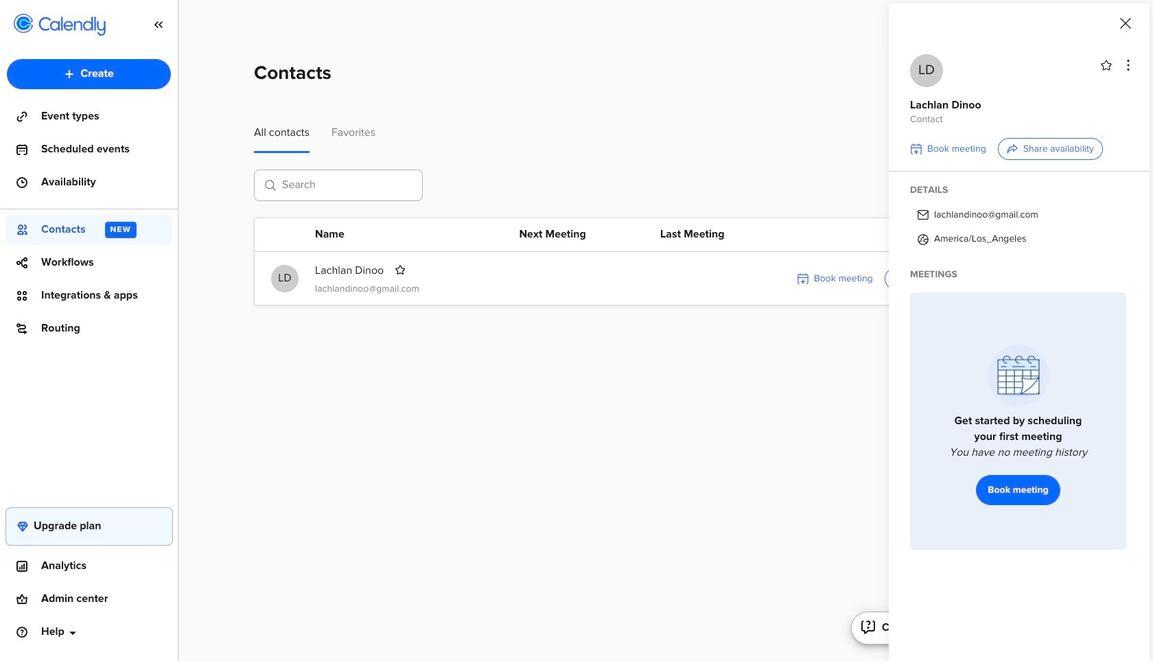 Task type: locate. For each thing, give the bounding box(es) containing it.
None search field
[[254, 170, 423, 207]]

main navigation element
[[0, 0, 179, 661]]

set up the basics progress progress bar
[[981, 624, 1022, 631]]

calendly image
[[38, 16, 106, 36]]

Search field
[[254, 170, 423, 201]]



Task type: vqa. For each thing, say whether or not it's contained in the screenshot.
14 button at right
no



